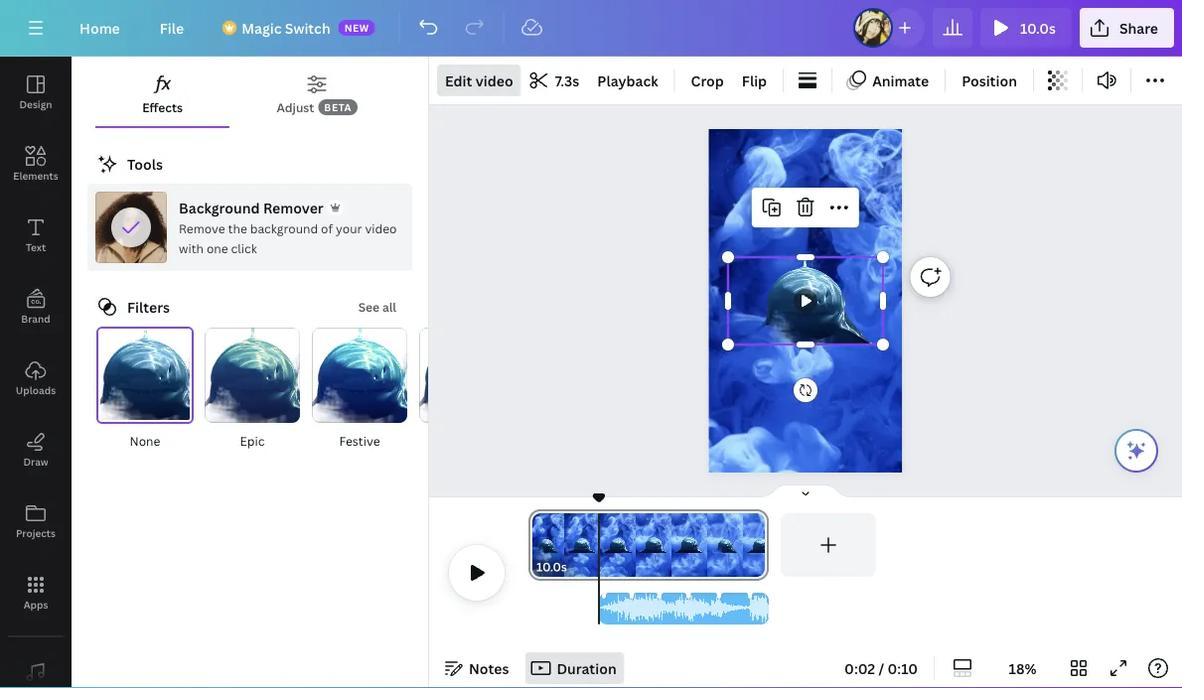 Task type: locate. For each thing, give the bounding box(es) containing it.
10.0s left page title text box
[[536, 559, 567, 575]]

trimming position slider
[[599, 593, 769, 625]]

canva assistant image
[[1125, 439, 1148, 463]]

1 vertical spatial 10.0s
[[536, 559, 567, 575]]

brand button
[[0, 271, 72, 343]]

effects button
[[95, 65, 230, 126]]

none button
[[95, 327, 195, 452]]

effects
[[142, 99, 183, 115]]

0 vertical spatial 10.0s button
[[980, 8, 1072, 48]]

0 vertical spatial trimming, start edge slider
[[528, 514, 546, 577]]

playback button
[[589, 65, 666, 96]]

1 horizontal spatial video
[[476, 71, 513, 90]]

Page title text field
[[576, 557, 584, 577]]

0 vertical spatial video
[[476, 71, 513, 90]]

1 horizontal spatial 10.0s button
[[980, 8, 1072, 48]]

0 horizontal spatial 10.0s button
[[536, 557, 567, 577]]

switch
[[285, 18, 330, 37]]

text button
[[0, 200, 72, 271]]

trimming, start edge slider up duration
[[599, 593, 613, 625]]

trimming, end edge slider
[[751, 514, 769, 577], [755, 593, 769, 625]]

18% button
[[990, 653, 1055, 684]]

share
[[1119, 18, 1158, 37]]

file
[[160, 18, 184, 37]]

edit video
[[445, 71, 513, 90]]

0 horizontal spatial video
[[365, 220, 397, 236]]

10.0s inside main menu bar
[[1020, 18, 1056, 37]]

apps
[[23, 598, 48, 611]]

10.0s button up the position "popup button"
[[980, 8, 1072, 48]]

adjust beta
[[277, 99, 352, 115]]

0:02 / 0:10
[[844, 659, 918, 678]]

animate
[[872, 71, 929, 90]]

10.0s
[[1020, 18, 1056, 37], [536, 559, 567, 575]]

0 horizontal spatial trimming, start edge slider
[[528, 514, 546, 577]]

summer button
[[417, 327, 517, 452]]

trimming, start edge slider left page title text box
[[528, 514, 546, 577]]

crop
[[691, 71, 724, 90]]

adjust
[[277, 99, 314, 115]]

background remover group
[[87, 184, 412, 271]]

10.0s button left page title text box
[[536, 557, 567, 577]]

remove
[[179, 220, 225, 236]]

design
[[19, 97, 52, 111]]

background
[[250, 220, 318, 236]]

click
[[231, 240, 257, 256]]

filters
[[127, 298, 170, 316]]

10.0s button
[[980, 8, 1072, 48], [536, 557, 567, 577]]

10.0s button inside main menu bar
[[980, 8, 1072, 48]]

text
[[26, 240, 46, 254]]

projects
[[16, 526, 56, 540]]

flip
[[742, 71, 767, 90]]

1 horizontal spatial 10.0s
[[1020, 18, 1056, 37]]

draw button
[[0, 414, 72, 486]]

1 vertical spatial trimming, start edge slider
[[599, 593, 613, 625]]

with
[[179, 240, 204, 256]]

apps button
[[0, 557, 72, 629]]

0:10
[[888, 659, 918, 678]]

1 horizontal spatial trimming, start edge slider
[[599, 593, 613, 625]]

position button
[[954, 65, 1025, 96]]

7.3s
[[555, 71, 579, 90]]

10.0s up the position "popup button"
[[1020, 18, 1056, 37]]

video right edit
[[476, 71, 513, 90]]

all
[[382, 299, 396, 315]]

design button
[[0, 57, 72, 128]]

see all
[[358, 299, 396, 315]]

your
[[336, 220, 362, 236]]

1 vertical spatial video
[[365, 220, 397, 236]]

trimming, start edge slider
[[528, 514, 546, 577], [599, 593, 613, 625]]

video inside "dropdown button"
[[476, 71, 513, 90]]

0 vertical spatial trimming, end edge slider
[[751, 514, 769, 577]]

0 vertical spatial 10.0s
[[1020, 18, 1056, 37]]

side panel tab list
[[0, 57, 72, 688]]

uploads
[[16, 383, 56, 397]]

duration
[[557, 659, 617, 678]]

see all button
[[358, 297, 396, 317]]

video right your
[[365, 220, 397, 236]]

tools
[[127, 154, 163, 173]]

position
[[962, 71, 1017, 90]]

animate button
[[841, 65, 937, 96]]

video
[[476, 71, 513, 90], [365, 220, 397, 236]]

notes
[[469, 659, 509, 678]]

1 vertical spatial 10.0s button
[[536, 557, 567, 577]]

of
[[321, 220, 333, 236]]

magic switch
[[242, 18, 330, 37]]



Task type: describe. For each thing, give the bounding box(es) containing it.
duration button
[[525, 653, 625, 684]]

7.3s button
[[523, 65, 587, 96]]

background
[[179, 198, 260, 217]]

beta
[[324, 100, 352, 114]]

none
[[130, 433, 160, 449]]

video inside remove the background of your video with one click
[[365, 220, 397, 236]]

elements button
[[0, 128, 72, 200]]

.
[[727, 164, 728, 170]]

playback
[[597, 71, 658, 90]]

/
[[879, 659, 884, 678]]

one
[[207, 240, 228, 256]]

the
[[228, 220, 247, 236]]

draw
[[23, 455, 48, 468]]

file button
[[144, 8, 200, 48]]

18%
[[1009, 659, 1037, 678]]

notes button
[[437, 653, 517, 684]]

1 vertical spatial trimming, end edge slider
[[755, 593, 769, 625]]

brand
[[21, 312, 50, 325]]

main menu bar
[[0, 0, 1182, 57]]

remove the background of your video with one click
[[179, 220, 397, 256]]

festive button
[[310, 327, 409, 452]]

share button
[[1080, 8, 1174, 48]]

crop button
[[683, 65, 732, 96]]

epic button
[[203, 327, 302, 452]]

summer
[[443, 433, 491, 449]]

edit
[[445, 71, 472, 90]]

new
[[344, 21, 369, 34]]

projects button
[[0, 486, 72, 557]]

uploads button
[[0, 343, 72, 414]]

0:02
[[844, 659, 875, 678]]

edit video button
[[437, 65, 521, 96]]

see
[[358, 299, 380, 315]]

elements
[[13, 169, 58, 182]]

festive
[[339, 433, 380, 449]]

background remover
[[179, 198, 324, 217]]

flip button
[[734, 65, 775, 96]]

home link
[[64, 8, 136, 48]]

0 horizontal spatial 10.0s
[[536, 559, 567, 575]]

hide pages image
[[758, 484, 853, 500]]

epic
[[240, 433, 265, 449]]

home
[[79, 18, 120, 37]]

remover
[[263, 198, 324, 217]]

magic
[[242, 18, 282, 37]]



Task type: vqa. For each thing, say whether or not it's contained in the screenshot.
the right Pro
no



